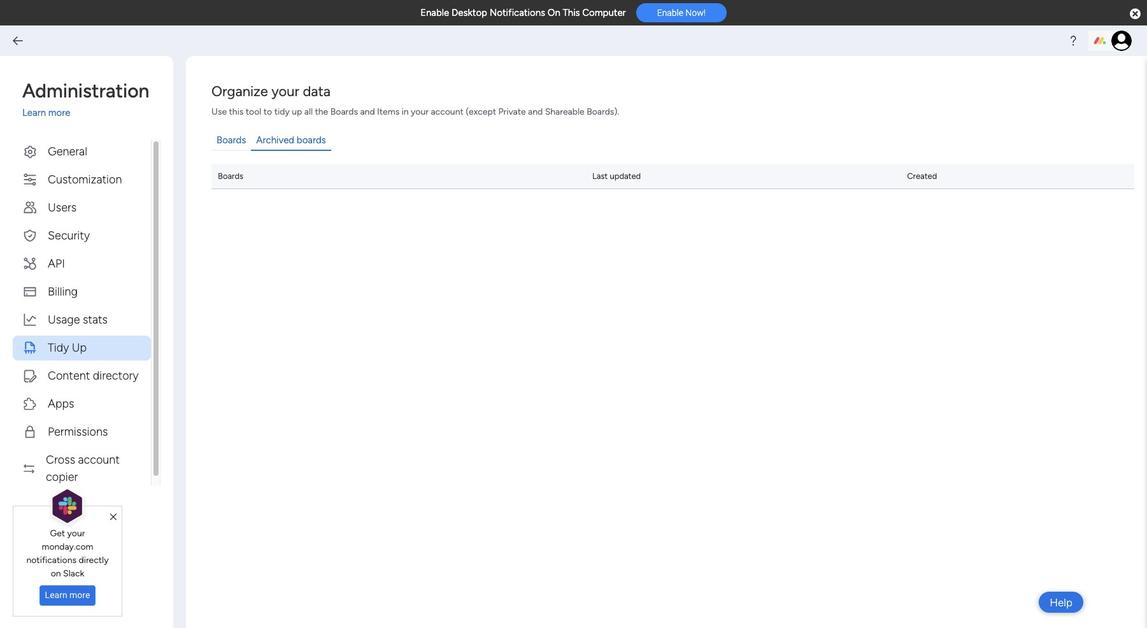 Task type: locate. For each thing, give the bounding box(es) containing it.
1 vertical spatial more
[[69, 590, 90, 600]]

monday.com
[[42, 541, 93, 552]]

more down administration
[[48, 107, 70, 118]]

account down permissions button
[[78, 453, 120, 467]]

1 horizontal spatial account
[[431, 106, 464, 117]]

archived boards
[[256, 134, 326, 146]]

learn inside administration learn more
[[22, 107, 46, 118]]

2 vertical spatial boards
[[218, 171, 243, 181]]

items
[[377, 106, 399, 117]]

last updated
[[592, 171, 641, 181]]

learn
[[22, 107, 46, 118], [45, 590, 67, 600]]

your up 'tidy' at the top
[[272, 83, 299, 100]]

archived
[[256, 134, 294, 146]]

your right in
[[411, 106, 429, 117]]

your up monday.com
[[67, 528, 85, 539]]

0 horizontal spatial and
[[360, 106, 375, 117]]

on
[[51, 568, 61, 579]]

and
[[360, 106, 375, 117], [528, 106, 543, 117]]

1 vertical spatial your
[[411, 106, 429, 117]]

boards
[[330, 106, 358, 117], [217, 134, 246, 146], [218, 171, 243, 181]]

1 vertical spatial learn
[[45, 590, 67, 600]]

security
[[48, 228, 90, 242]]

enable
[[420, 7, 449, 18], [657, 8, 683, 18]]

account
[[431, 106, 464, 117], [78, 453, 120, 467]]

enable left now! on the right top of the page
[[657, 8, 683, 18]]

boards link
[[211, 131, 251, 151]]

billing
[[48, 284, 78, 298]]

last
[[592, 171, 608, 181]]

desktop
[[452, 7, 487, 18]]

help button
[[1039, 592, 1084, 613]]

more down slack in the left bottom of the page
[[69, 590, 90, 600]]

cross account copier
[[46, 453, 120, 484]]

cross account copier button
[[13, 447, 151, 490]]

and left items
[[360, 106, 375, 117]]

updated
[[610, 171, 641, 181]]

2 and from the left
[[528, 106, 543, 117]]

enable for enable desktop notifications on this computer
[[420, 7, 449, 18]]

this
[[229, 106, 244, 117]]

0 horizontal spatial your
[[67, 528, 85, 539]]

the
[[315, 106, 328, 117]]

boards inside organize your data use this tool to tidy up all the boards and items in your account (except private and shareable boards).
[[330, 106, 358, 117]]

your
[[272, 83, 299, 100], [411, 106, 429, 117], [67, 528, 85, 539]]

0 horizontal spatial enable
[[420, 7, 449, 18]]

boards down this
[[217, 134, 246, 146]]

copier
[[46, 470, 78, 484]]

0 vertical spatial account
[[431, 106, 464, 117]]

more
[[48, 107, 70, 118], [69, 590, 90, 600]]

customization
[[48, 172, 122, 186]]

2 vertical spatial your
[[67, 528, 85, 539]]

0 vertical spatial more
[[48, 107, 70, 118]]

0 vertical spatial boards
[[330, 106, 358, 117]]

permissions button
[[13, 419, 151, 444]]

0 vertical spatial learn
[[22, 107, 46, 118]]

enable inside button
[[657, 8, 683, 18]]

and right private
[[528, 106, 543, 117]]

1 vertical spatial account
[[78, 453, 120, 467]]

users button
[[13, 195, 151, 220]]

content
[[48, 368, 90, 383]]

your inside get your monday.com notifications directly on slack
[[67, 528, 85, 539]]

tool
[[246, 106, 261, 117]]

get
[[50, 528, 65, 539]]

this
[[563, 7, 580, 18]]

use
[[211, 106, 227, 117]]

tidy
[[274, 106, 290, 117]]

apps button
[[13, 391, 151, 416]]

boards
[[297, 134, 326, 146]]

boards right the
[[330, 106, 358, 117]]

1 horizontal spatial enable
[[657, 8, 683, 18]]

account left (except
[[431, 106, 464, 117]]

shareable
[[545, 106, 585, 117]]

learn more link
[[22, 106, 161, 120]]

dapulse close image
[[1130, 8, 1141, 20]]

boards down boards link
[[218, 171, 243, 181]]

tidy up button
[[13, 335, 151, 360]]

api button
[[13, 251, 151, 276]]

cross
[[46, 453, 75, 467]]

learn down on
[[45, 590, 67, 600]]

users
[[48, 200, 77, 214]]

enable left desktop
[[420, 7, 449, 18]]

administration learn more
[[22, 80, 149, 118]]

to
[[264, 106, 272, 117]]

api
[[48, 256, 65, 270]]

0 vertical spatial your
[[272, 83, 299, 100]]

dapulse x slim image
[[110, 511, 117, 523]]

tidy
[[48, 340, 69, 354]]

archived boards link
[[251, 131, 331, 151]]

more inside button
[[69, 590, 90, 600]]

now!
[[686, 8, 706, 18]]

1 horizontal spatial and
[[528, 106, 543, 117]]

organize your data use this tool to tidy up all the boards and items in your account (except private and shareable boards).
[[211, 83, 619, 117]]

slack
[[63, 568, 84, 579]]

learn down administration
[[22, 107, 46, 118]]

enable now!
[[657, 8, 706, 18]]

0 horizontal spatial account
[[78, 453, 120, 467]]

1 horizontal spatial your
[[272, 83, 299, 100]]



Task type: describe. For each thing, give the bounding box(es) containing it.
1 and from the left
[[360, 106, 375, 117]]

directory
[[93, 368, 139, 383]]

apps
[[48, 397, 74, 411]]

enable for enable now!
[[657, 8, 683, 18]]

kendall parks image
[[1112, 31, 1132, 51]]

billing button
[[13, 279, 151, 304]]

usage stats button
[[13, 307, 151, 332]]

help
[[1050, 596, 1073, 609]]

get your monday.com notifications directly on slack
[[26, 528, 109, 579]]

1 vertical spatial boards
[[217, 134, 246, 146]]

stats
[[83, 312, 108, 326]]

back to workspace image
[[11, 34, 24, 47]]

boards).
[[587, 106, 619, 117]]

all
[[304, 106, 313, 117]]

learn more button
[[39, 585, 96, 606]]

organize
[[211, 83, 268, 100]]

enable desktop notifications on this computer
[[420, 7, 626, 18]]

account inside organize your data use this tool to tidy up all the boards and items in your account (except private and shareable boards).
[[431, 106, 464, 117]]

content directory button
[[13, 363, 151, 388]]

account inside cross account copier
[[78, 453, 120, 467]]

learn inside button
[[45, 590, 67, 600]]

content directory
[[48, 368, 139, 383]]

customization button
[[13, 167, 151, 192]]

tidy up
[[48, 340, 87, 354]]

(except
[[466, 106, 496, 117]]

private
[[498, 106, 526, 117]]

directly
[[79, 555, 109, 566]]

created
[[907, 171, 937, 181]]

security button
[[13, 223, 151, 248]]

help image
[[1067, 34, 1080, 47]]

your for monday.com
[[67, 528, 85, 539]]

data
[[303, 83, 331, 100]]

on
[[548, 7, 560, 18]]

up
[[292, 106, 302, 117]]

enable now! button
[[636, 3, 727, 22]]

up
[[72, 340, 87, 354]]

permissions
[[48, 425, 108, 439]]

2 horizontal spatial your
[[411, 106, 429, 117]]

in
[[402, 106, 409, 117]]

more inside administration learn more
[[48, 107, 70, 118]]

general
[[48, 144, 87, 158]]

general button
[[13, 139, 151, 164]]

learn more
[[45, 590, 90, 600]]

computer
[[582, 7, 626, 18]]

notifications
[[26, 555, 76, 566]]

administration
[[22, 80, 149, 103]]

notifications
[[490, 7, 545, 18]]

your for data
[[272, 83, 299, 100]]

usage stats
[[48, 312, 108, 326]]

usage
[[48, 312, 80, 326]]



Task type: vqa. For each thing, say whether or not it's contained in the screenshot.
Export account data
no



